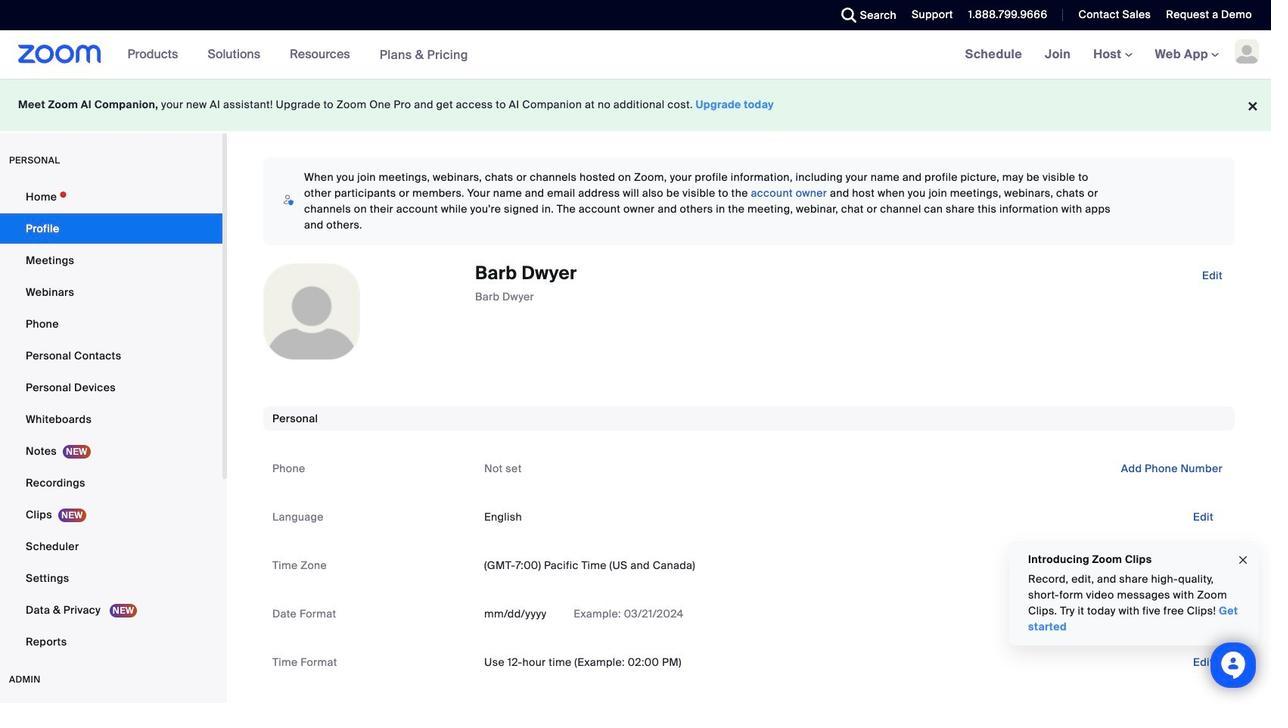 Task type: locate. For each thing, give the bounding box(es) containing it.
banner
[[0, 30, 1272, 79]]

zoom logo image
[[18, 45, 101, 64]]

footer
[[0, 79, 1272, 131]]

meetings navigation
[[954, 30, 1272, 79]]



Task type: vqa. For each thing, say whether or not it's contained in the screenshot.
'Edit User Photo'
yes



Task type: describe. For each thing, give the bounding box(es) containing it.
profile picture image
[[1236, 39, 1260, 64]]

user photo image
[[264, 264, 360, 360]]

personal menu menu
[[0, 182, 223, 659]]

close image
[[1238, 552, 1250, 569]]

product information navigation
[[116, 30, 480, 79]]

edit user photo image
[[300, 305, 324, 319]]



